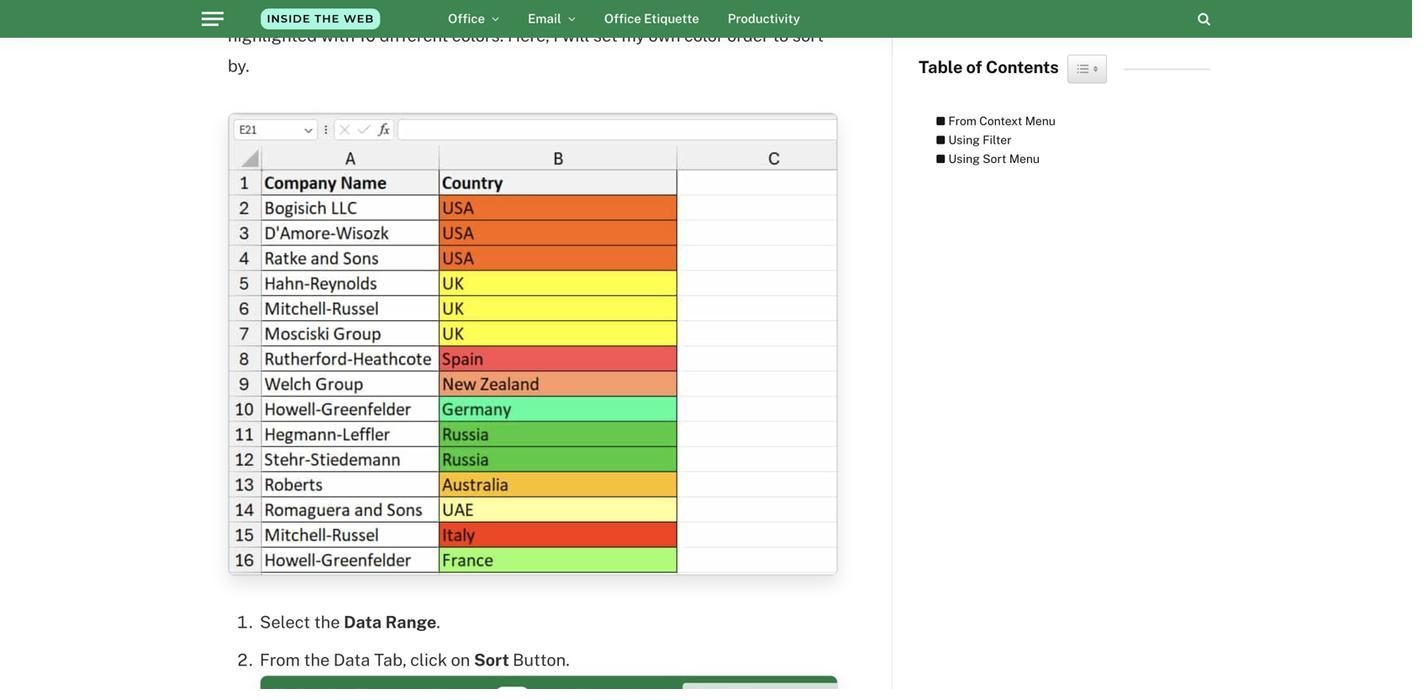 Task type: locate. For each thing, give the bounding box(es) containing it.
data for tab,
[[334, 650, 371, 670]]

using
[[949, 133, 981, 147], [949, 152, 981, 166]]

0 horizontal spatial .
[[437, 613, 440, 633]]

0 vertical spatial .
[[633, 0, 637, 15]]

data
[[344, 613, 382, 633], [334, 650, 371, 670]]

countries
[[674, 0, 749, 15]]

1 vertical spatial .
[[437, 613, 440, 633]]

using down using filter link at the top right of page
[[949, 152, 981, 166]]

2 office from the left
[[605, 11, 642, 26]]

the right select
[[314, 613, 340, 633]]

table of contents
[[919, 57, 1060, 77]]

set
[[594, 26, 618, 46]]

email
[[528, 11, 562, 26]]

etiquette
[[644, 11, 700, 26]]

contents
[[986, 57, 1060, 77]]

1 vertical spatial from
[[260, 650, 300, 670]]

i
[[554, 26, 559, 46]]

1 horizontal spatial .
[[633, 0, 637, 15]]

1 vertical spatial the
[[304, 650, 330, 670]]

1 vertical spatial sort
[[474, 650, 509, 670]]

by.
[[228, 56, 250, 76]]

.
[[633, 0, 637, 15], [437, 613, 440, 633]]

menu right context
[[1026, 114, 1056, 128]]

with
[[321, 26, 355, 46]]

the
[[314, 613, 340, 633], [304, 650, 330, 670]]

sort
[[983, 152, 1007, 166], [474, 650, 509, 670]]

. up click
[[437, 613, 440, 633]]

the down select
[[304, 650, 330, 670]]

1 horizontal spatial sort
[[983, 152, 1007, 166]]

1 horizontal spatial from
[[949, 114, 977, 128]]

email link
[[514, 0, 590, 38]]

using up using sort menu link
[[949, 133, 981, 147]]

the for select
[[314, 613, 340, 633]]

0 horizontal spatial office
[[448, 11, 485, 26]]

from for from context menu using filter using sort menu
[[949, 114, 977, 128]]

0 vertical spatial using
[[949, 133, 981, 147]]

0 vertical spatial the
[[314, 613, 340, 633]]

menu
[[1026, 114, 1056, 128], [1010, 152, 1040, 166]]

1 vertical spatial data
[[334, 650, 371, 670]]

1 horizontal spatial office
[[605, 11, 642, 26]]

from
[[949, 114, 977, 128], [260, 650, 300, 670]]

office
[[448, 11, 485, 26], [605, 11, 642, 26]]

0 horizontal spatial sort
[[474, 650, 509, 670]]

click
[[410, 650, 448, 670]]

0 vertical spatial data
[[344, 613, 382, 633]]

from inside from context menu using filter using sort menu
[[949, 114, 977, 128]]

from up using filter link at the top right of page
[[949, 114, 977, 128]]

1 vertical spatial using
[[949, 152, 981, 166]]

on
[[451, 650, 470, 670]]

0 vertical spatial from
[[949, 114, 977, 128]]

sort inside from context menu using filter using sort menu
[[983, 152, 1007, 166]]

. inside . the countries are highlighted with 10 different colors. here, i will set my own color order to sort by.
[[633, 0, 637, 15]]

0 vertical spatial sort
[[983, 152, 1007, 166]]

from down select
[[260, 650, 300, 670]]

1 using from the top
[[949, 133, 981, 147]]

range
[[386, 613, 437, 633]]

office for office
[[448, 11, 485, 26]]

. left the
[[633, 0, 637, 15]]

data down select the data range .
[[334, 650, 371, 670]]

from context menu link
[[928, 112, 1056, 131]]

are
[[753, 0, 778, 15]]

office inside 'link'
[[448, 11, 485, 26]]

1 office from the left
[[448, 11, 485, 26]]

office etiquette
[[605, 11, 700, 26]]

2 using from the top
[[949, 152, 981, 166]]

data up the tab,
[[344, 613, 382, 633]]

. the countries are highlighted with 10 different colors. here, i will set my own color order to sort by.
[[228, 0, 824, 76]]

tab,
[[374, 650, 407, 670]]

sort down the filter
[[983, 152, 1007, 166]]

sort right on
[[474, 650, 509, 670]]

menu down the filter
[[1010, 152, 1040, 166]]

button.
[[513, 650, 570, 670]]

0 horizontal spatial from
[[260, 650, 300, 670]]

sort for button.
[[474, 650, 509, 670]]



Task type: vqa. For each thing, say whether or not it's contained in the screenshot.
countries
yes



Task type: describe. For each thing, give the bounding box(es) containing it.
color
[[685, 26, 724, 46]]

sort
[[793, 26, 824, 46]]

to
[[773, 26, 789, 46]]

highlighted
[[228, 26, 317, 46]]

productivity link
[[714, 0, 815, 38]]

table
[[919, 57, 963, 77]]

different
[[380, 26, 449, 46]]

from for from the data tab, click on sort button.
[[260, 650, 300, 670]]

office etiquette link
[[590, 0, 714, 38]]

from the data tab, click on sort button.
[[260, 650, 570, 670]]

select the data range .
[[260, 613, 444, 633]]

search image
[[1199, 12, 1211, 26]]

the
[[641, 0, 670, 15]]

will
[[562, 26, 590, 46]]

of
[[967, 57, 983, 77]]

context
[[980, 114, 1023, 128]]

own
[[649, 26, 681, 46]]

using filter link
[[928, 131, 1012, 150]]

office link
[[434, 0, 514, 38]]

colors. here,
[[452, 26, 550, 46]]

order
[[728, 26, 769, 46]]

productivity
[[728, 11, 801, 26]]

office for office etiquette
[[605, 11, 642, 26]]

10
[[359, 26, 376, 46]]

1 vertical spatial menu
[[1010, 152, 1040, 166]]

data for range
[[344, 613, 382, 633]]

using sort menu link
[[928, 150, 1040, 168]]

select
[[260, 613, 310, 633]]

sort for menu
[[983, 152, 1007, 166]]

from context menu using filter using sort menu
[[949, 114, 1056, 166]]

filter
[[983, 133, 1012, 147]]

the for from
[[304, 650, 330, 670]]

my
[[622, 26, 645, 46]]

inside the web image
[[236, 0, 405, 38]]

0 vertical spatial menu
[[1026, 114, 1056, 128]]



